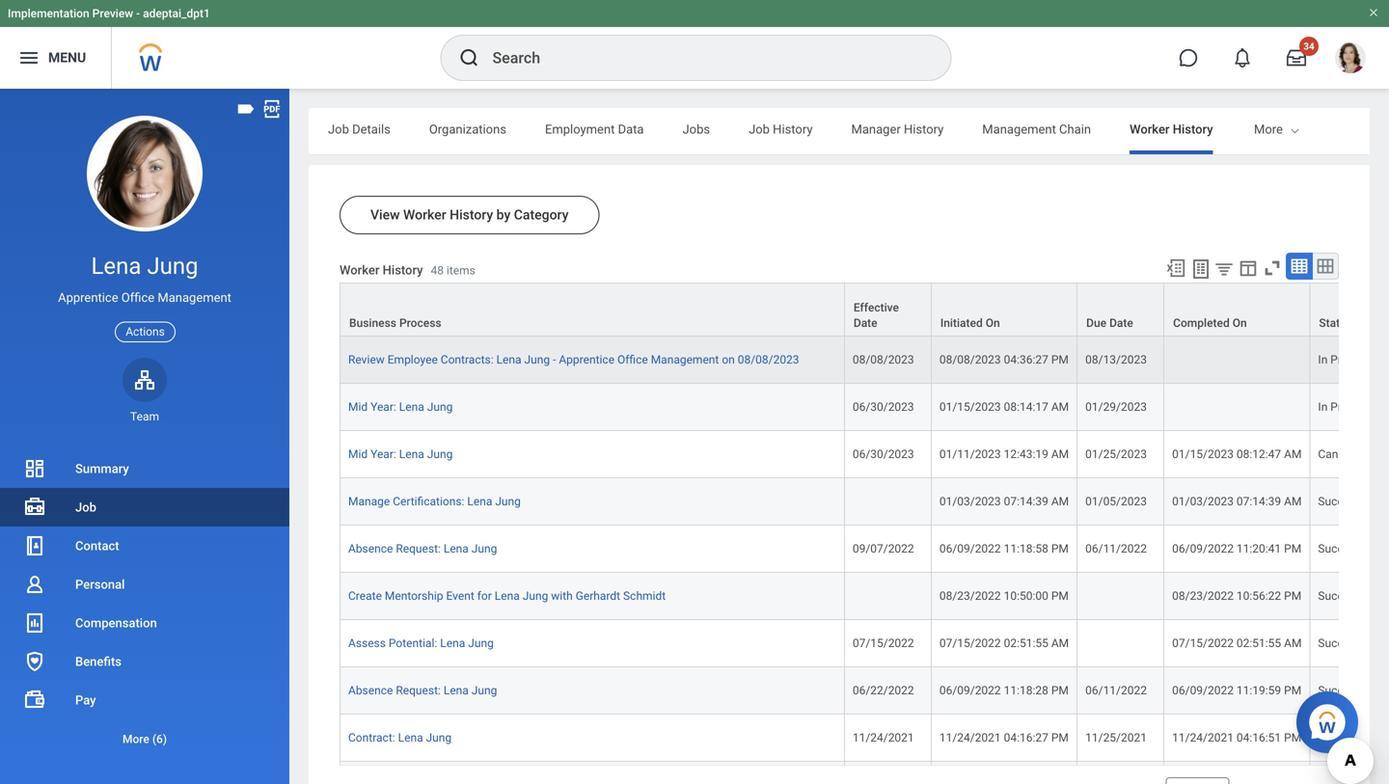 Task type: describe. For each thing, give the bounding box(es) containing it.
11/24/2021 for 11/24/2021
[[853, 732, 915, 745]]

summary
[[75, 462, 129, 476]]

benefits link
[[0, 643, 290, 681]]

contract: lena jung
[[348, 732, 452, 745]]

jung right contract:
[[426, 732, 452, 745]]

jung down contracts:
[[427, 401, 453, 414]]

manage certifications: lena jung
[[348, 495, 521, 509]]

event
[[446, 590, 475, 603]]

06/11/2022 for 06/09/2022 11:18:58 pm
[[1086, 542, 1147, 556]]

jung up for
[[472, 542, 497, 556]]

08:12:47
[[1237, 448, 1282, 461]]

1 01/03/2023 from the left
[[940, 495, 1001, 509]]

mid year: lena jung for 01/11/2023
[[348, 448, 453, 461]]

lena up certifications:
[[399, 448, 424, 461]]

review
[[348, 353, 385, 367]]

am right 08:12:47
[[1285, 448, 1302, 461]]

initiated
[[941, 317, 983, 330]]

expand table image
[[1316, 257, 1336, 276]]

more (6) button
[[0, 720, 290, 759]]

2 07/15/2022 02:51:55 am from the left
[[1173, 637, 1302, 651]]

08/23/2022 for 08/23/2022 10:50:00 pm
[[940, 590, 1001, 603]]

schmidt
[[624, 590, 666, 603]]

manager
[[852, 122, 901, 137]]

fullscreen image
[[1262, 258, 1284, 279]]

manage
[[348, 495, 390, 509]]

personal link
[[0, 566, 290, 604]]

pm for 06/09/2022 11:18:28 pm
[[1052, 684, 1069, 698]]

business
[[349, 317, 397, 330]]

pay
[[75, 693, 96, 708]]

am right 12:43:19
[[1052, 448, 1070, 461]]

04:16:27
[[1004, 732, 1049, 745]]

successfully c for 07/15/2022 02:51:55 am
[[1319, 637, 1390, 651]]

year: for 01/15/2023 08:14:17 am
[[371, 401, 396, 414]]

01/15/2023 08:14:17 am
[[940, 401, 1070, 414]]

successfully for 06/09/2022 11:19:59 pm
[[1319, 684, 1384, 698]]

48
[[431, 264, 444, 277]]

job for job history
[[749, 122, 770, 137]]

1 07:14:39 from the left
[[1004, 495, 1049, 509]]

11/24/2021 for 11/24/2021 04:16:27 pm
[[940, 732, 1001, 745]]

06/09/2022 for 06/09/2022 11:19:59 pm
[[1173, 684, 1234, 698]]

adeptai_dpt1
[[143, 7, 210, 20]]

manage certifications: lena jung link
[[348, 495, 521, 509]]

worker history
[[1130, 122, 1214, 137]]

c for 06/09/2022 11:20:41 pm
[[1387, 542, 1390, 556]]

view printable version (pdf) image
[[262, 98, 283, 120]]

06/09/2022 11:18:58 pm
[[940, 542, 1069, 556]]

lena right contracts:
[[497, 353, 522, 367]]

34 button
[[1276, 37, 1319, 79]]

1 01/03/2023 07:14:39 am from the left
[[940, 495, 1070, 509]]

tag image
[[235, 98, 257, 120]]

12:43:19
[[1004, 448, 1049, 461]]

in for 08/13/2023
[[1319, 353, 1328, 367]]

view
[[371, 207, 400, 223]]

view worker history by category button
[[340, 196, 600, 235]]

c for 07/15/2022 02:51:55 am
[[1387, 637, 1390, 651]]

with
[[551, 590, 573, 603]]

worker history 48 items
[[340, 263, 476, 277]]

01/15/2023 08:12:47 am
[[1173, 448, 1302, 461]]

history for worker history 48 items
[[383, 263, 423, 277]]

11/24/2021 04:16:27 pm
[[940, 732, 1069, 745]]

lena down "employee"
[[399, 401, 424, 414]]

jung up 'manage certifications: lena jung' link
[[427, 448, 453, 461]]

contact
[[75, 539, 119, 554]]

review employee contracts: lena jung - apprentice office management on 08/08/2023
[[348, 353, 800, 367]]

pm for 08/08/2023 04:36:27 pm
[[1052, 353, 1069, 367]]

create mentorship event for lena jung with gerhardt schmidt link
[[348, 590, 666, 603]]

effective
[[854, 301, 899, 315]]

date for due date
[[1110, 317, 1134, 330]]

history inside button
[[450, 207, 493, 223]]

menu banner
[[0, 0, 1390, 89]]

2 07/15/2022 from the left
[[940, 637, 1001, 651]]

pm for 06/09/2022 11:20:41 pm
[[1285, 542, 1302, 556]]

due
[[1087, 317, 1107, 330]]

contact link
[[0, 527, 290, 566]]

assess
[[348, 637, 386, 651]]

review employee contracts: lena jung - apprentice office management on 08/08/2023 link
[[348, 353, 800, 367]]

06/09/2022 for 06/09/2022 11:18:58 pm
[[940, 542, 1001, 556]]

canceled
[[1319, 448, 1367, 461]]

more for more (6)
[[123, 733, 149, 747]]

lena down assess potential: lena jung link
[[444, 684, 469, 698]]

08/23/2022 10:50:00 pm
[[940, 590, 1069, 603]]

01/25/2023
[[1086, 448, 1147, 461]]

inbox large image
[[1287, 48, 1307, 68]]

lena right for
[[495, 590, 520, 603]]

1 horizontal spatial management
[[651, 353, 719, 367]]

9 row from the top
[[340, 668, 1390, 715]]

by
[[497, 207, 511, 223]]

tab list containing job details
[[309, 108, 1390, 154]]

assess potential: lena jung link
[[348, 637, 494, 651]]

effective date button
[[845, 284, 931, 336]]

successfully c for 06/09/2022 11:20:41 pm
[[1319, 542, 1390, 556]]

office inside navigation pane region
[[121, 291, 155, 305]]

successfully c for 06/09/2022 11:19:59 pm
[[1319, 684, 1390, 698]]

08/23/2022 for 08/23/2022 10:56:22 pm
[[1173, 590, 1234, 603]]

export to excel image
[[1166, 258, 1187, 279]]

potential:
[[389, 637, 438, 651]]

more (6)
[[123, 733, 167, 747]]

lena jung
[[91, 252, 198, 280]]

team lena jung element
[[123, 409, 167, 425]]

items
[[447, 264, 476, 277]]

(6)
[[152, 733, 167, 747]]

10:50:00
[[1004, 590, 1049, 603]]

lena right potential:
[[440, 637, 465, 651]]

gerhardt
[[576, 590, 621, 603]]

06/30/2023 for 01/11/2023 12:43:19 am
[[853, 448, 915, 461]]

apprentice inside navigation pane region
[[58, 291, 118, 305]]

row containing contract: lena jung
[[340, 715, 1390, 763]]

06/09/2022 11:19:59 pm
[[1173, 684, 1302, 698]]

pm for 06/09/2022 11:18:58 pm
[[1052, 542, 1069, 556]]

mid year: lena jung for 01/15/2023
[[348, 401, 453, 414]]

job history
[[749, 122, 813, 137]]

11:18:28
[[1004, 684, 1049, 698]]

certifications:
[[393, 495, 465, 509]]

row containing effective date
[[340, 283, 1390, 337]]

successfully for 06/09/2022 11:20:41 pm
[[1319, 542, 1384, 556]]

request: for 06/22/2022
[[396, 684, 441, 698]]

process
[[400, 317, 442, 330]]

completed on button
[[1165, 284, 1310, 336]]

am left "01/05/2023"
[[1052, 495, 1070, 509]]

jung down for
[[468, 637, 494, 651]]

1 horizontal spatial apprentice
[[559, 353, 615, 367]]

business process
[[349, 317, 442, 330]]

create
[[348, 590, 382, 603]]

lena up event on the bottom left of page
[[444, 542, 469, 556]]

completed on
[[1174, 317, 1248, 330]]

2 07:14:39 from the left
[[1237, 495, 1282, 509]]

c for 01/03/2023 07:14:39 am
[[1387, 495, 1390, 509]]

job details
[[328, 122, 391, 137]]

menu button
[[0, 27, 111, 89]]

job for job details
[[328, 122, 349, 137]]

select to filter grid data image
[[1214, 259, 1235, 279]]

mid year: lena jung link for 01/15/2023
[[348, 401, 453, 414]]

3 07/15/2022 from the left
[[1173, 637, 1234, 651]]

personal
[[75, 578, 125, 592]]

c for 08/23/2022 10:56:22 pm
[[1387, 590, 1390, 603]]

06/09/2022 for 06/09/2022 11:20:41 pm
[[1173, 542, 1234, 556]]

job image
[[23, 496, 46, 519]]

justify image
[[17, 46, 41, 69]]

01/11/2023 12:43:19 am
[[940, 448, 1070, 461]]

actions
[[126, 325, 165, 339]]

due date button
[[1078, 284, 1164, 336]]

profile logan mcneil image
[[1336, 42, 1367, 77]]

2 02:51:55 from the left
[[1237, 637, 1282, 651]]

team
[[130, 410, 159, 424]]

mentorship
[[385, 590, 443, 603]]

11/25/2021
[[1086, 732, 1147, 745]]

absence for 09/07/2022
[[348, 542, 393, 556]]

details
[[352, 122, 391, 137]]

08/08/2023 for 08/08/2023 04:36:27 pm
[[940, 353, 1001, 367]]

benefits
[[75, 655, 122, 669]]

summary image
[[23, 457, 46, 481]]

contact image
[[23, 535, 46, 558]]

04:16:51
[[1237, 732, 1282, 745]]

am down 08/23/2022 10:56:22 pm
[[1285, 637, 1302, 651]]

am down 08/23/2022 10:50:00 pm
[[1052, 637, 1070, 651]]

row containing assess potential: lena jung
[[340, 621, 1390, 668]]

01/29/2023
[[1086, 401, 1147, 414]]

row containing review employee contracts: lena jung - apprentice office management on 08/08/2023
[[340, 337, 1390, 384]]

0 vertical spatial management
[[983, 122, 1057, 137]]

pagination element
[[1242, 766, 1340, 785]]

11/24/2021 04:16:51 pm
[[1173, 732, 1302, 745]]

manager history
[[852, 122, 944, 137]]

completed
[[1174, 317, 1230, 330]]

06/30/2023 for 01/15/2023 08:14:17 am
[[853, 401, 915, 414]]

01/05/2023
[[1086, 495, 1147, 509]]

10:56:22
[[1237, 590, 1282, 603]]



Task type: vqa. For each thing, say whether or not it's contained in the screenshot.


Task type: locate. For each thing, give the bounding box(es) containing it.
export to worksheets image
[[1190, 258, 1213, 281]]

1 horizontal spatial 08/23/2022
[[1173, 590, 1234, 603]]

2 on from the left
[[1233, 317, 1248, 330]]

1 horizontal spatial on
[[1233, 317, 1248, 330]]

2 06/11/2022 from the top
[[1086, 684, 1147, 698]]

1 c from the top
[[1387, 495, 1390, 509]]

08/23/2022 10:56:22 pm
[[1173, 590, 1302, 603]]

0 vertical spatial 01/15/2023
[[940, 401, 1001, 414]]

absence down the "manage"
[[348, 542, 393, 556]]

0 horizontal spatial -
[[136, 7, 140, 20]]

history left 48
[[383, 263, 423, 277]]

0 horizontal spatial 01/15/2023
[[940, 401, 1001, 414]]

absence request: lena jung down certifications:
[[348, 542, 497, 556]]

1 vertical spatial 06/30/2023
[[853, 448, 915, 461]]

4 successfully from the top
[[1319, 637, 1384, 651]]

0 vertical spatial in
[[1319, 353, 1328, 367]]

1 vertical spatial in progress
[[1319, 401, 1377, 414]]

0 vertical spatial more
[[1255, 122, 1284, 137]]

mid for 01/15/2023 08:14:17 am
[[348, 401, 368, 414]]

1 horizontal spatial -
[[553, 353, 556, 367]]

1 progress from the top
[[1331, 353, 1377, 367]]

08/08/2023 for 08/08/2023
[[853, 353, 915, 367]]

mid year: lena jung
[[348, 401, 453, 414], [348, 448, 453, 461]]

am right 08:14:17
[[1052, 401, 1070, 414]]

jung right contracts:
[[525, 353, 550, 367]]

jung up apprentice office management
[[147, 252, 198, 280]]

job link
[[0, 488, 290, 527]]

1 vertical spatial absence request: lena jung
[[348, 684, 497, 698]]

08/23/2022 left 10:56:22
[[1173, 590, 1234, 603]]

on for initiated on
[[986, 317, 1001, 330]]

status button
[[1311, 284, 1390, 336]]

table image
[[1290, 257, 1310, 276]]

1 date from the left
[[854, 317, 878, 330]]

pm for 08/23/2022 10:50:00 pm
[[1052, 590, 1069, 603]]

mid year: lena jung link
[[348, 401, 453, 414], [348, 448, 453, 461]]

0 horizontal spatial apprentice
[[58, 291, 118, 305]]

date down the effective
[[854, 317, 878, 330]]

- inside menu banner
[[136, 7, 140, 20]]

1 vertical spatial absence
[[348, 684, 393, 698]]

07/15/2022
[[853, 637, 915, 651], [940, 637, 1001, 651], [1173, 637, 1234, 651]]

1 request: from the top
[[396, 542, 441, 556]]

progress up canceled
[[1331, 401, 1377, 414]]

02:51:55 up 11:18:28
[[1004, 637, 1049, 651]]

contract:
[[348, 732, 395, 745]]

08/08/2023 04:36:27 pm
[[940, 353, 1069, 367]]

2 c from the top
[[1387, 542, 1390, 556]]

01/15/2023 up 01/11/2023 at bottom
[[940, 401, 1001, 414]]

absence request: lena jung link for 06/22/2022
[[348, 684, 497, 698]]

0 horizontal spatial 07/15/2022 02:51:55 am
[[940, 637, 1070, 651]]

timeline
[[1252, 122, 1300, 137]]

more inside dropdown button
[[123, 733, 149, 747]]

worker for worker history
[[1130, 122, 1170, 137]]

mid year: lena jung up certifications:
[[348, 448, 453, 461]]

pay image
[[23, 689, 46, 712]]

successfully c for 08/23/2022 10:56:22 pm
[[1319, 590, 1390, 603]]

pm for 11/24/2021 04:16:27 pm
[[1052, 732, 1069, 745]]

0 horizontal spatial worker
[[340, 263, 380, 277]]

mid for 01/11/2023 12:43:19 am
[[348, 448, 368, 461]]

2 in progress from the top
[[1319, 401, 1377, 414]]

successfully for 01/03/2023 07:14:39 am
[[1319, 495, 1384, 509]]

pm right 11:18:58
[[1052, 542, 1069, 556]]

0 vertical spatial request:
[[396, 542, 441, 556]]

3 08/08/2023 from the left
[[940, 353, 1001, 367]]

07/15/2022 up 06/09/2022 11:18:28 pm
[[940, 637, 1001, 651]]

1 06/11/2022 from the top
[[1086, 542, 1147, 556]]

1 02:51:55 from the left
[[1004, 637, 1049, 651]]

due date
[[1087, 317, 1134, 330]]

2 horizontal spatial 11/24/2021
[[1173, 732, 1234, 745]]

1 horizontal spatial worker
[[403, 207, 447, 223]]

in up canceled
[[1319, 401, 1328, 414]]

6 successfully from the top
[[1319, 732, 1384, 745]]

successfully for 07/15/2022 02:51:55 am
[[1319, 637, 1384, 651]]

0 horizontal spatial 08/23/2022
[[940, 590, 1001, 603]]

mid year: lena jung link up certifications:
[[348, 448, 453, 461]]

history for job history
[[773, 122, 813, 137]]

5 successfully c from the top
[[1319, 684, 1390, 698]]

06/09/2022 left 11:18:28
[[940, 684, 1001, 698]]

2 horizontal spatial job
[[749, 122, 770, 137]]

for
[[477, 590, 492, 603]]

1 mid year: lena jung link from the top
[[348, 401, 453, 414]]

job inside "list"
[[75, 500, 96, 515]]

4 row from the top
[[340, 431, 1390, 479]]

in down status
[[1319, 353, 1328, 367]]

11 row from the top
[[340, 763, 1390, 785]]

2 horizontal spatial management
[[983, 122, 1057, 137]]

-
[[136, 7, 140, 20], [553, 353, 556, 367]]

lena inside navigation pane region
[[91, 252, 141, 280]]

year: down review
[[371, 401, 396, 414]]

lena right contract:
[[398, 732, 423, 745]]

0 horizontal spatial 02:51:55
[[1004, 637, 1049, 651]]

date
[[854, 317, 878, 330], [1110, 317, 1134, 330]]

successfully c for 01/03/2023 07:14:39 am
[[1319, 495, 1390, 509]]

1 row from the top
[[340, 283, 1390, 337]]

0 horizontal spatial management
[[158, 291, 232, 305]]

1 vertical spatial office
[[618, 353, 648, 367]]

2 mid year: lena jung from the top
[[348, 448, 453, 461]]

summary link
[[0, 450, 290, 488]]

1 11/24/2021 from the left
[[853, 732, 915, 745]]

on
[[722, 353, 735, 367]]

office down the lena jung
[[121, 291, 155, 305]]

1 vertical spatial absence request: lena jung link
[[348, 684, 497, 698]]

1 vertical spatial progress
[[1331, 401, 1377, 414]]

07/15/2022 02:51:55 am
[[940, 637, 1070, 651], [1173, 637, 1302, 651]]

06/11/2022 down "01/05/2023"
[[1086, 542, 1147, 556]]

1 horizontal spatial 08/08/2023
[[853, 353, 915, 367]]

compensation
[[75, 616, 157, 631]]

on inside completed on popup button
[[1233, 317, 1248, 330]]

1 horizontal spatial 07:14:39
[[1237, 495, 1282, 509]]

0 vertical spatial office
[[121, 291, 155, 305]]

preview
[[92, 7, 133, 20]]

row
[[340, 283, 1390, 337], [340, 337, 1390, 384], [340, 384, 1390, 431], [340, 431, 1390, 479], [340, 479, 1390, 526], [340, 526, 1390, 573], [340, 573, 1390, 621], [340, 621, 1390, 668], [340, 668, 1390, 715], [340, 715, 1390, 763], [340, 763, 1390, 785]]

2 08/23/2022 from the left
[[1173, 590, 1234, 603]]

close environment banner image
[[1369, 7, 1380, 18]]

1 horizontal spatial date
[[1110, 317, 1134, 330]]

pm right 04:16:51
[[1285, 732, 1302, 745]]

1 absence request: lena jung from the top
[[348, 542, 497, 556]]

0 horizontal spatial 07/15/2022
[[853, 637, 915, 651]]

2 mid year: lena jung link from the top
[[348, 448, 453, 461]]

search image
[[458, 46, 481, 69]]

list containing summary
[[0, 450, 290, 759]]

actions button
[[115, 322, 175, 342]]

lena up apprentice office management
[[91, 252, 141, 280]]

5 successfully from the top
[[1319, 684, 1384, 698]]

absence request: lena jung for 09/07/2022
[[348, 542, 497, 556]]

request: down assess potential: lena jung
[[396, 684, 441, 698]]

2 in from the top
[[1319, 401, 1328, 414]]

2 vertical spatial management
[[651, 353, 719, 367]]

contract: lena jung link
[[348, 732, 452, 745]]

list
[[0, 450, 290, 759]]

history for worker history
[[1173, 122, 1214, 137]]

01/15/2023 for 01/15/2023 08:12:47 am
[[1173, 448, 1234, 461]]

history for manager history
[[904, 122, 944, 137]]

2 request: from the top
[[396, 684, 441, 698]]

history left manager
[[773, 122, 813, 137]]

5 row from the top
[[340, 479, 1390, 526]]

lena right certifications:
[[467, 495, 493, 509]]

request:
[[396, 542, 441, 556], [396, 684, 441, 698]]

initiated on
[[941, 317, 1001, 330]]

employee
[[388, 353, 438, 367]]

0 vertical spatial mid year: lena jung link
[[348, 401, 453, 414]]

3 11/24/2021 from the left
[[1173, 732, 1234, 745]]

09/07/2022
[[853, 542, 915, 556]]

worker right view
[[403, 207, 447, 223]]

worker right chain
[[1130, 122, 1170, 137]]

0 horizontal spatial 01/03/2023 07:14:39 am
[[940, 495, 1070, 509]]

1 vertical spatial request:
[[396, 684, 441, 698]]

0 horizontal spatial 01/03/2023
[[940, 495, 1001, 509]]

0 vertical spatial absence request: lena jung
[[348, 542, 497, 556]]

on
[[986, 317, 1001, 330], [1233, 317, 1248, 330]]

pm right 04:16:27
[[1052, 732, 1069, 745]]

0 vertical spatial progress
[[1331, 353, 1377, 367]]

on right initiated
[[986, 317, 1001, 330]]

date for effective date
[[854, 317, 878, 330]]

1 successfully c from the top
[[1319, 495, 1390, 509]]

3 successfully from the top
[[1319, 590, 1384, 603]]

job right jobs
[[749, 122, 770, 137]]

cell
[[1165, 337, 1311, 384], [1165, 384, 1311, 431], [845, 479, 932, 526], [845, 573, 932, 621], [1078, 573, 1165, 621], [1078, 621, 1165, 668], [340, 763, 845, 785], [845, 763, 932, 785], [932, 763, 1078, 785], [1078, 763, 1165, 785], [1165, 763, 1311, 785], [1311, 763, 1390, 785]]

1 vertical spatial 01/15/2023
[[1173, 448, 1234, 461]]

pm for 11/24/2021 04:16:51 pm
[[1285, 732, 1302, 745]]

01/03/2023 down 01/11/2023 at bottom
[[940, 495, 1001, 509]]

in progress up canceled
[[1319, 401, 1377, 414]]

01/03/2023
[[940, 495, 1001, 509], [1173, 495, 1234, 509]]

absence request: lena jung link for 09/07/2022
[[348, 542, 497, 556]]

toolbar
[[1157, 253, 1340, 283]]

01/15/2023
[[940, 401, 1001, 414], [1173, 448, 1234, 461]]

06/30/2023 down the effective date
[[853, 401, 915, 414]]

mid year: lena jung down "employee"
[[348, 401, 453, 414]]

01/15/2023 for 01/15/2023 08:14:17 am
[[940, 401, 1001, 414]]

compensation link
[[0, 604, 290, 643]]

1 horizontal spatial more
[[1255, 122, 1284, 137]]

additiona
[[1339, 122, 1390, 137]]

initiated on button
[[932, 284, 1077, 336]]

2 06/30/2023 from the top
[[853, 448, 915, 461]]

pm right 10:56:22
[[1285, 590, 1302, 603]]

0 vertical spatial mid
[[348, 401, 368, 414]]

jung down assess potential: lena jung
[[472, 684, 497, 698]]

business process button
[[341, 284, 844, 336]]

row containing create mentorship event for lena jung with gerhardt schmidt
[[340, 573, 1390, 621]]

06/09/2022 11:20:41 pm
[[1173, 542, 1302, 556]]

assess potential: lena jung
[[348, 637, 494, 651]]

2 01/03/2023 07:14:39 am from the left
[[1173, 495, 1302, 509]]

apprentice office management
[[58, 291, 232, 305]]

pm right 04:36:27
[[1052, 353, 1069, 367]]

1 vertical spatial mid year: lena jung link
[[348, 448, 453, 461]]

jung inside navigation pane region
[[147, 252, 198, 280]]

in progress for 01/29/2023
[[1319, 401, 1377, 414]]

2 horizontal spatial 07/15/2022
[[1173, 637, 1234, 651]]

in progress for 08/13/2023
[[1319, 353, 1377, 367]]

0 horizontal spatial on
[[986, 317, 1001, 330]]

6 c from the top
[[1387, 732, 1390, 745]]

jung right certifications:
[[495, 495, 521, 509]]

1 in from the top
[[1319, 353, 1328, 367]]

status
[[1320, 317, 1353, 330]]

11/24/2021 left 04:16:27
[[940, 732, 1001, 745]]

08/08/2023 down the initiated on
[[940, 353, 1001, 367]]

absence for 06/22/2022
[[348, 684, 393, 698]]

2 successfully c from the top
[[1319, 542, 1390, 556]]

lena
[[91, 252, 141, 280], [497, 353, 522, 367], [399, 401, 424, 414], [399, 448, 424, 461], [467, 495, 493, 509], [444, 542, 469, 556], [495, 590, 520, 603], [440, 637, 465, 651], [444, 684, 469, 698], [398, 732, 423, 745]]

c for 06/09/2022 11:19:59 pm
[[1387, 684, 1390, 698]]

1 in progress from the top
[[1319, 353, 1377, 367]]

jobs
[[683, 122, 710, 137]]

11/24/2021 for 11/24/2021 04:16:51 pm
[[1173, 732, 1234, 745]]

personal image
[[23, 573, 46, 596]]

06/11/2022 up 11/25/2021
[[1086, 684, 1147, 698]]

navigation pane region
[[0, 89, 290, 785]]

2 progress from the top
[[1331, 401, 1377, 414]]

0 vertical spatial mid year: lena jung
[[348, 401, 453, 414]]

06/09/2022 for 06/09/2022 11:18:28 pm
[[940, 684, 1001, 698]]

data
[[618, 122, 644, 137]]

compensation image
[[23, 612, 46, 635]]

0 horizontal spatial 11/24/2021
[[853, 732, 915, 745]]

year: for 01/11/2023 12:43:19 am
[[371, 448, 396, 461]]

07:14:39 up 11:20:41
[[1237, 495, 1282, 509]]

0 horizontal spatial 08/08/2023
[[738, 353, 800, 367]]

06/09/2022 left 11:18:58
[[940, 542, 1001, 556]]

2 absence request: lena jung link from the top
[[348, 684, 497, 698]]

apprentice down business process 'popup button'
[[559, 353, 615, 367]]

1 horizontal spatial 07/15/2022 02:51:55 am
[[1173, 637, 1302, 651]]

pm right 10:50:00
[[1052, 590, 1069, 603]]

4 successfully c from the top
[[1319, 637, 1390, 651]]

office down business process 'popup button'
[[618, 353, 648, 367]]

in progress
[[1319, 353, 1377, 367], [1319, 401, 1377, 414]]

0 horizontal spatial more
[[123, 733, 149, 747]]

1 horizontal spatial 11/24/2021
[[940, 732, 1001, 745]]

notifications large image
[[1233, 48, 1253, 68]]

view team image
[[133, 368, 156, 392]]

year: up the "manage"
[[371, 448, 396, 461]]

6 row from the top
[[340, 526, 1390, 573]]

01/03/2023 up 06/09/2022 11:20:41 pm
[[1173, 495, 1234, 509]]

absence request: lena jung for 06/22/2022
[[348, 684, 497, 698]]

absence request: lena jung down assess potential: lena jung
[[348, 684, 497, 698]]

on for completed on
[[1233, 317, 1248, 330]]

1 horizontal spatial 07/15/2022
[[940, 637, 1001, 651]]

date right due
[[1110, 317, 1134, 330]]

06/30/2023 left 01/11/2023 at bottom
[[853, 448, 915, 461]]

0 vertical spatial year:
[[371, 401, 396, 414]]

2 01/03/2023 from the left
[[1173, 495, 1234, 509]]

0 horizontal spatial date
[[854, 317, 878, 330]]

worker for worker history 48 items
[[340, 263, 380, 277]]

1 vertical spatial year:
[[371, 448, 396, 461]]

1 vertical spatial worker
[[403, 207, 447, 223]]

2 horizontal spatial 08/08/2023
[[940, 353, 1001, 367]]

5 c from the top
[[1387, 684, 1390, 698]]

management down the lena jung
[[158, 291, 232, 305]]

04:36:27
[[1004, 353, 1049, 367]]

Search Workday  search field
[[493, 37, 912, 79]]

1 vertical spatial mid year: lena jung
[[348, 448, 453, 461]]

1 vertical spatial in
[[1319, 401, 1328, 414]]

07:14:39
[[1004, 495, 1049, 509], [1237, 495, 1282, 509]]

tab list
[[309, 108, 1390, 154]]

pm right 11:20:41
[[1285, 542, 1302, 556]]

mid year: lena jung link for 01/11/2023
[[348, 448, 453, 461]]

1 mid year: lena jung from the top
[[348, 401, 453, 414]]

2 absence request: lena jung from the top
[[348, 684, 497, 698]]

06/09/2022 left 11:20:41
[[1173, 542, 1234, 556]]

0 vertical spatial 06/30/2023
[[853, 401, 915, 414]]

1 vertical spatial 06/11/2022
[[1086, 684, 1147, 698]]

mid down review
[[348, 401, 368, 414]]

row containing manage certifications: lena jung
[[340, 479, 1390, 526]]

0 vertical spatial apprentice
[[58, 291, 118, 305]]

successfully for 08/23/2022 10:56:22 pm
[[1319, 590, 1384, 603]]

more left the (6)
[[123, 733, 149, 747]]

management chain
[[983, 122, 1092, 137]]

c for 11/24/2021 04:16:51 pm
[[1387, 732, 1390, 745]]

08/23/2022
[[940, 590, 1001, 603], [1173, 590, 1234, 603]]

c
[[1387, 495, 1390, 509], [1387, 542, 1390, 556], [1387, 590, 1390, 603], [1387, 637, 1390, 651], [1387, 684, 1390, 698], [1387, 732, 1390, 745]]

pm for 06/09/2022 11:19:59 pm
[[1285, 684, 1302, 698]]

1 vertical spatial more
[[123, 733, 149, 747]]

1 horizontal spatial job
[[328, 122, 349, 137]]

management left chain
[[983, 122, 1057, 137]]

11/24/2021
[[853, 732, 915, 745], [940, 732, 1001, 745], [1173, 732, 1234, 745]]

mid year: lena jung link down "employee"
[[348, 401, 453, 414]]

request: up 'mentorship'
[[396, 542, 441, 556]]

0 vertical spatial in progress
[[1319, 353, 1377, 367]]

absence request: lena jung link down assess potential: lena jung
[[348, 684, 497, 698]]

06/09/2022
[[940, 542, 1001, 556], [1173, 542, 1234, 556], [940, 684, 1001, 698], [1173, 684, 1234, 698]]

3 successfully c from the top
[[1319, 590, 1390, 603]]

0 vertical spatial 06/11/2022
[[1086, 542, 1147, 556]]

organizations
[[429, 122, 507, 137]]

11/24/2021 down 06/22/2022
[[853, 732, 915, 745]]

1 vertical spatial management
[[158, 291, 232, 305]]

1 horizontal spatial office
[[618, 353, 648, 367]]

1 year: from the top
[[371, 401, 396, 414]]

11:20:41
[[1237, 542, 1282, 556]]

progress for 08/13/2023
[[1331, 353, 1377, 367]]

1 vertical spatial -
[[553, 353, 556, 367]]

progress down status
[[1331, 353, 1377, 367]]

7 row from the top
[[340, 573, 1390, 621]]

progress for 01/29/2023
[[1331, 401, 1377, 414]]

3 row from the top
[[340, 384, 1390, 431]]

jung
[[147, 252, 198, 280], [525, 353, 550, 367], [427, 401, 453, 414], [427, 448, 453, 461], [495, 495, 521, 509], [472, 542, 497, 556], [523, 590, 548, 603], [468, 637, 494, 651], [472, 684, 497, 698], [426, 732, 452, 745]]

pm right 11:18:28
[[1052, 684, 1069, 698]]

0 vertical spatial absence request: lena jung link
[[348, 542, 497, 556]]

- right the preview
[[136, 7, 140, 20]]

2 vertical spatial worker
[[340, 263, 380, 277]]

10 row from the top
[[340, 715, 1390, 763]]

1 absence from the top
[[348, 542, 393, 556]]

history left by
[[450, 207, 493, 223]]

0 vertical spatial worker
[[1130, 122, 1170, 137]]

2 11/24/2021 from the left
[[940, 732, 1001, 745]]

jung left with
[[523, 590, 548, 603]]

07/15/2022 down 08/23/2022 10:56:22 pm
[[1173, 637, 1234, 651]]

effective date
[[854, 301, 899, 330]]

11:19:59
[[1237, 684, 1282, 698]]

1 horizontal spatial 01/15/2023
[[1173, 448, 1234, 461]]

07:14:39 down 12:43:19
[[1004, 495, 1049, 509]]

2 row from the top
[[340, 337, 1390, 384]]

2 date from the left
[[1110, 317, 1134, 330]]

absence request: lena jung link
[[348, 542, 497, 556], [348, 684, 497, 698]]

3 c from the top
[[1387, 590, 1390, 603]]

1 successfully from the top
[[1319, 495, 1384, 509]]

1 horizontal spatial 01/03/2023
[[1173, 495, 1234, 509]]

successfully c
[[1319, 495, 1390, 509], [1319, 542, 1390, 556], [1319, 590, 1390, 603], [1319, 637, 1390, 651], [1319, 684, 1390, 698], [1319, 732, 1390, 745]]

successfully c for 11/24/2021 04:16:51 pm
[[1319, 732, 1390, 745]]

0 vertical spatial absence
[[348, 542, 393, 556]]

1 vertical spatial apprentice
[[559, 353, 615, 367]]

2 08/08/2023 from the left
[[853, 353, 915, 367]]

01/03/2023 07:14:39 am down 01/11/2023 12:43:19 am
[[940, 495, 1070, 509]]

1 on from the left
[[986, 317, 1001, 330]]

2 successfully from the top
[[1319, 542, 1384, 556]]

01/03/2023 07:14:39 am down 01/15/2023 08:12:47 am
[[1173, 495, 1302, 509]]

category
[[514, 207, 569, 223]]

am down 01/15/2023 08:12:47 am
[[1285, 495, 1302, 509]]

more
[[1255, 122, 1284, 137], [123, 733, 149, 747]]

date inside the effective date
[[854, 317, 878, 330]]

08/23/2022 left 10:50:00
[[940, 590, 1001, 603]]

in for 01/29/2023
[[1319, 401, 1328, 414]]

2 absence from the top
[[348, 684, 393, 698]]

1 vertical spatial mid
[[348, 448, 368, 461]]

on inside initiated on popup button
[[986, 317, 1001, 330]]

create mentorship event for lena jung with gerhardt schmidt
[[348, 590, 666, 603]]

team link
[[123, 358, 167, 425]]

1 07/15/2022 from the left
[[853, 637, 915, 651]]

1 08/08/2023 from the left
[[738, 353, 800, 367]]

07/15/2022 up 06/22/2022
[[853, 637, 915, 651]]

1 08/23/2022 from the left
[[940, 590, 1001, 603]]

pm for 08/23/2022 10:56:22 pm
[[1285, 590, 1302, 603]]

mid up the "manage"
[[348, 448, 368, 461]]

1 absence request: lena jung link from the top
[[348, 542, 497, 556]]

job left details
[[328, 122, 349, 137]]

successfully for 11/24/2021 04:16:51 pm
[[1319, 732, 1384, 745]]

history right manager
[[904, 122, 944, 137]]

0 horizontal spatial 07:14:39
[[1004, 495, 1049, 509]]

0 horizontal spatial office
[[121, 291, 155, 305]]

11:18:58
[[1004, 542, 1049, 556]]

0 vertical spatial -
[[136, 7, 140, 20]]

history
[[773, 122, 813, 137], [904, 122, 944, 137], [1173, 122, 1214, 137], [450, 207, 493, 223], [383, 263, 423, 277]]

am
[[1052, 401, 1070, 414], [1052, 448, 1070, 461], [1285, 448, 1302, 461], [1052, 495, 1070, 509], [1285, 495, 1302, 509], [1052, 637, 1070, 651], [1285, 637, 1302, 651]]

- down business process 'popup button'
[[553, 353, 556, 367]]

click to view/edit grid preferences image
[[1238, 258, 1260, 279]]

2 year: from the top
[[371, 448, 396, 461]]

1 07/15/2022 02:51:55 am from the left
[[940, 637, 1070, 651]]

2 horizontal spatial worker
[[1130, 122, 1170, 137]]

4 c from the top
[[1387, 637, 1390, 651]]

benefits image
[[23, 651, 46, 674]]

6 successfully c from the top
[[1319, 732, 1390, 745]]

request: for 09/07/2022
[[396, 542, 441, 556]]

08:14:17
[[1004, 401, 1049, 414]]

08/08/2023
[[738, 353, 800, 367], [853, 353, 915, 367], [940, 353, 1001, 367]]

07/15/2022 02:51:55 am up 06/09/2022 11:18:28 pm
[[940, 637, 1070, 651]]

worker up business
[[340, 263, 380, 277]]

1 mid from the top
[[348, 401, 368, 414]]

07/15/2022 02:51:55 am down 08/23/2022 10:56:22 pm
[[1173, 637, 1302, 651]]

more for more
[[1255, 122, 1284, 137]]

06/11/2022 for 06/09/2022 11:18:28 pm
[[1086, 684, 1147, 698]]

management inside navigation pane region
[[158, 291, 232, 305]]

pm right 11:19:59
[[1285, 684, 1302, 698]]

1 horizontal spatial 02:51:55
[[1237, 637, 1282, 651]]

worker inside button
[[403, 207, 447, 223]]

apprentice down the lena jung
[[58, 291, 118, 305]]

0 horizontal spatial job
[[75, 500, 96, 515]]

management left on
[[651, 353, 719, 367]]

02:51:55 up 11:19:59
[[1237, 637, 1282, 651]]

1 horizontal spatial 01/03/2023 07:14:39 am
[[1173, 495, 1302, 509]]

1 06/30/2023 from the top
[[853, 401, 915, 414]]

menu
[[48, 50, 86, 66]]

2 mid from the top
[[348, 448, 368, 461]]

office inside row
[[618, 353, 648, 367]]

absence up contract:
[[348, 684, 393, 698]]

8 row from the top
[[340, 621, 1390, 668]]

06/09/2022 left 11:19:59
[[1173, 684, 1234, 698]]

08/13/2023
[[1086, 353, 1147, 367]]



